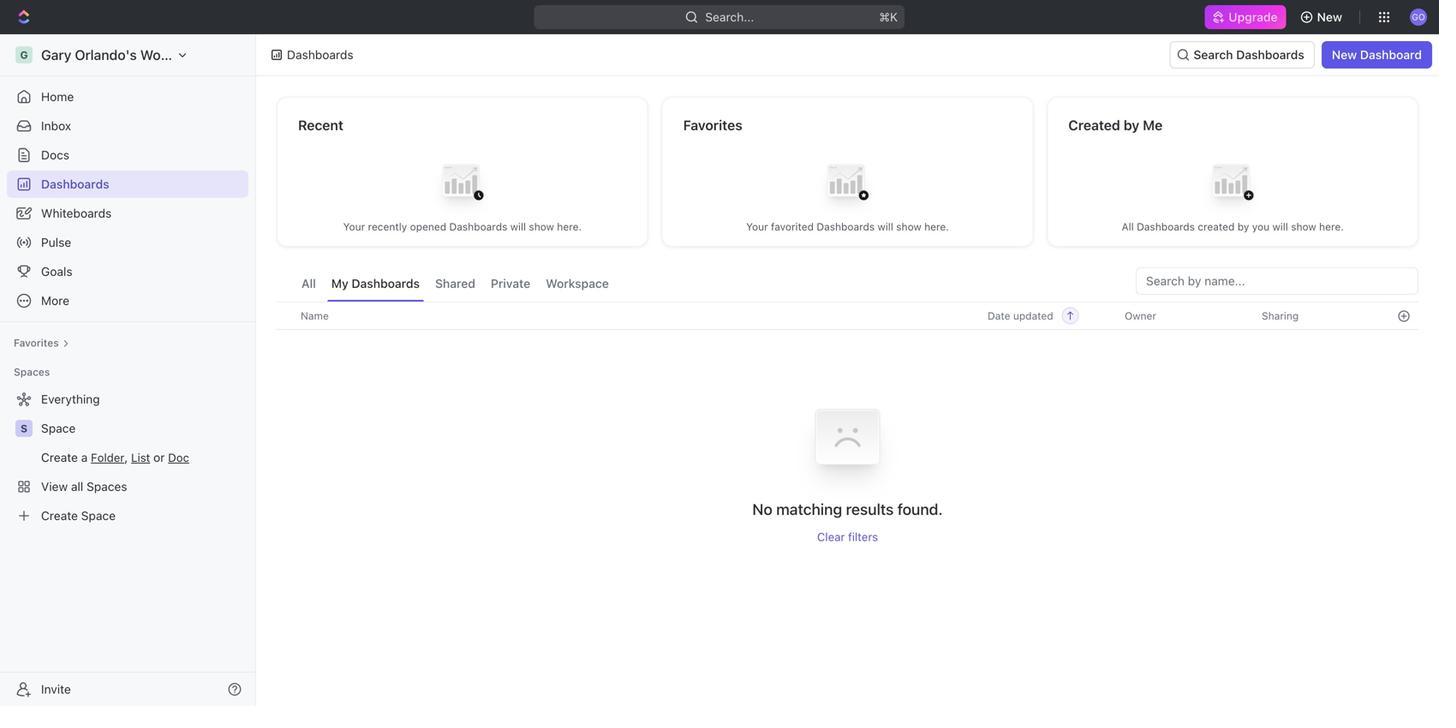 Task type: locate. For each thing, give the bounding box(es) containing it.
your
[[343, 221, 365, 233], [746, 221, 768, 233]]

everything
[[41, 392, 100, 406]]

new
[[1318, 10, 1343, 24], [1332, 48, 1357, 62]]

dashboards left created
[[1137, 221, 1195, 233]]

home link
[[7, 83, 248, 111]]

0 horizontal spatial your
[[343, 221, 365, 233]]

0 vertical spatial space
[[41, 421, 76, 435]]

workspace up "home" link
[[140, 47, 211, 63]]

date
[[988, 310, 1011, 322]]

space
[[41, 421, 76, 435], [81, 509, 116, 523]]

2 your from the left
[[746, 221, 768, 233]]

new dashboard button
[[1322, 41, 1433, 69]]

1 horizontal spatial by
[[1238, 221, 1250, 233]]

1 horizontal spatial your
[[746, 221, 768, 233]]

list button
[[131, 451, 150, 464]]

search dashboards button
[[1170, 41, 1315, 69]]

spaces down folder
[[87, 479, 127, 494]]

dashboards
[[287, 48, 354, 62], [1237, 48, 1305, 62], [41, 177, 109, 191], [449, 221, 508, 233], [817, 221, 875, 233], [1137, 221, 1195, 233], [352, 276, 420, 290]]

1 vertical spatial workspace
[[546, 276, 609, 290]]

1 vertical spatial by
[[1238, 221, 1250, 233]]

your left recently
[[343, 221, 365, 233]]

0 vertical spatial workspace
[[140, 47, 211, 63]]

found.
[[898, 500, 943, 519]]

workspace right private
[[546, 276, 609, 290]]

will
[[510, 221, 526, 233], [878, 221, 894, 233], [1273, 221, 1289, 233]]

2 create from the top
[[41, 509, 78, 523]]

list
[[131, 451, 150, 464]]

no
[[753, 500, 773, 519]]

your for favorites
[[746, 221, 768, 233]]

1 vertical spatial spaces
[[87, 479, 127, 494]]

2 horizontal spatial show
[[1291, 221, 1317, 233]]

by
[[1124, 117, 1140, 133], [1238, 221, 1250, 233]]

all button
[[297, 267, 320, 302]]

0 horizontal spatial will
[[510, 221, 526, 233]]

all
[[71, 479, 83, 494]]

workspace inside sidebar navigation
[[140, 47, 211, 63]]

dashboard
[[1361, 48, 1422, 62]]

0 vertical spatial all
[[1122, 221, 1134, 233]]

upgrade link
[[1205, 5, 1287, 29]]

me
[[1143, 117, 1163, 133]]

tree
[[7, 386, 248, 530]]

2 show from the left
[[896, 221, 922, 233]]

0 horizontal spatial workspace
[[140, 47, 211, 63]]

all inside all button
[[302, 276, 316, 290]]

sidebar navigation
[[0, 34, 260, 706]]

more button
[[7, 287, 248, 314]]

search dashboards
[[1194, 48, 1305, 62]]

favorited
[[771, 221, 814, 233]]

home
[[41, 90, 74, 104]]

Search by name... text field
[[1146, 268, 1409, 294]]

will down no favorited dashboards image
[[878, 221, 894, 233]]

whiteboards link
[[7, 200, 248, 227]]

spaces down the 'favorites' button
[[14, 366, 50, 378]]

new up new dashboard
[[1318, 10, 1343, 24]]

0 vertical spatial new
[[1318, 10, 1343, 24]]

clear
[[817, 530, 845, 544]]

a
[[81, 450, 88, 464]]

show
[[529, 221, 554, 233], [896, 221, 922, 233], [1291, 221, 1317, 233]]

search
[[1194, 48, 1234, 62]]

dashboards down upgrade
[[1237, 48, 1305, 62]]

your left favorited
[[746, 221, 768, 233]]

created by me
[[1069, 117, 1163, 133]]

1 vertical spatial favorites
[[14, 337, 59, 349]]

0 horizontal spatial show
[[529, 221, 554, 233]]

goals link
[[7, 258, 248, 285]]

inbox
[[41, 119, 71, 133]]

0 horizontal spatial space
[[41, 421, 76, 435]]

1 vertical spatial new
[[1332, 48, 1357, 62]]

1 here. from the left
[[557, 221, 582, 233]]

no data image
[[796, 386, 899, 499]]

orlando's
[[75, 47, 137, 63]]

1 horizontal spatial will
[[878, 221, 894, 233]]

by left the you
[[1238, 221, 1250, 233]]

2 here. from the left
[[925, 221, 949, 233]]

1 horizontal spatial favorites
[[683, 117, 743, 133]]

workspace button
[[542, 267, 613, 302]]

date updated
[[988, 310, 1054, 322]]

go button
[[1405, 3, 1433, 31]]

or
[[153, 450, 165, 464]]

your favorited dashboards will show here.
[[746, 221, 949, 233]]

0 horizontal spatial here.
[[557, 221, 582, 233]]

1 your from the left
[[343, 221, 365, 233]]

no created by me dashboards image
[[1199, 151, 1267, 220]]

more
[[41, 293, 69, 308]]

pulse link
[[7, 229, 248, 256]]

created
[[1198, 221, 1235, 233]]

gary
[[41, 47, 71, 63]]

space down everything
[[41, 421, 76, 435]]

0 horizontal spatial favorites
[[14, 337, 59, 349]]

will up private
[[510, 221, 526, 233]]

tree containing everything
[[7, 386, 248, 530]]

sharing
[[1262, 310, 1299, 322]]

create
[[41, 450, 78, 464], [41, 509, 78, 523]]

gary orlando's workspace, , element
[[15, 46, 33, 63]]

2 horizontal spatial here.
[[1320, 221, 1344, 233]]

0 vertical spatial create
[[41, 450, 78, 464]]

will right the you
[[1273, 221, 1289, 233]]

space down view all spaces
[[81, 509, 116, 523]]

1 vertical spatial create
[[41, 509, 78, 523]]

dashboards up whiteboards
[[41, 177, 109, 191]]

new down new button
[[1332, 48, 1357, 62]]

created
[[1069, 117, 1121, 133]]

0 horizontal spatial all
[[302, 276, 316, 290]]

by left the me
[[1124, 117, 1140, 133]]

row containing name
[[277, 302, 1419, 330]]

shared
[[435, 276, 476, 290]]

go
[[1412, 12, 1426, 22]]

no favorited dashboards image
[[814, 151, 882, 220]]

3 will from the left
[[1273, 221, 1289, 233]]

folder
[[91, 451, 124, 464]]

create left a
[[41, 450, 78, 464]]

1 vertical spatial space
[[81, 509, 116, 523]]

dashboards right my in the left top of the page
[[352, 276, 420, 290]]

tab list
[[297, 267, 613, 302]]

1 horizontal spatial workspace
[[546, 276, 609, 290]]

favorites inside button
[[14, 337, 59, 349]]

no matching results found. table
[[277, 302, 1419, 544]]

create down view
[[41, 509, 78, 523]]

name
[[301, 310, 329, 322]]

1 create from the top
[[41, 450, 78, 464]]

1 horizontal spatial all
[[1122, 221, 1134, 233]]

dashboards down no recent dashboards image
[[449, 221, 508, 233]]

all
[[1122, 221, 1134, 233], [302, 276, 316, 290]]

search...
[[706, 10, 754, 24]]

new for new
[[1318, 10, 1343, 24]]

0 vertical spatial by
[[1124, 117, 1140, 133]]

new dashboard
[[1332, 48, 1422, 62]]

1 horizontal spatial here.
[[925, 221, 949, 233]]

spaces
[[14, 366, 50, 378], [87, 479, 127, 494]]

0 vertical spatial favorites
[[683, 117, 743, 133]]

1 horizontal spatial spaces
[[87, 479, 127, 494]]

here.
[[557, 221, 582, 233], [925, 221, 949, 233], [1320, 221, 1344, 233]]

gary orlando's workspace
[[41, 47, 211, 63]]

inbox link
[[7, 112, 248, 140]]

create for create a folder , list or doc
[[41, 450, 78, 464]]

2 horizontal spatial will
[[1273, 221, 1289, 233]]

new for new dashboard
[[1332, 48, 1357, 62]]

all dashboards created by you will show here.
[[1122, 221, 1344, 233]]

create space
[[41, 509, 116, 523]]

dashboards inside button
[[1237, 48, 1305, 62]]

row
[[277, 302, 1419, 330]]

1 horizontal spatial show
[[896, 221, 922, 233]]

favorites
[[683, 117, 743, 133], [14, 337, 59, 349]]

folder button
[[91, 451, 124, 464]]

1 vertical spatial all
[[302, 276, 316, 290]]

new button
[[1294, 3, 1353, 31]]

view all spaces link
[[7, 473, 245, 500]]

0 vertical spatial spaces
[[14, 366, 50, 378]]



Task type: vqa. For each thing, say whether or not it's contained in the screenshot.
be
no



Task type: describe. For each thing, give the bounding box(es) containing it.
space link
[[41, 415, 245, 442]]

0 horizontal spatial by
[[1124, 117, 1140, 133]]

goals
[[41, 264, 72, 278]]

recently
[[368, 221, 407, 233]]

⌘k
[[880, 10, 898, 24]]

dashboards inside "link"
[[41, 177, 109, 191]]

my dashboards
[[331, 276, 420, 290]]

invite
[[41, 682, 71, 696]]

doc
[[168, 451, 189, 464]]

2 will from the left
[[878, 221, 894, 233]]

clear filters button
[[817, 530, 878, 544]]

everything link
[[7, 386, 245, 413]]

results
[[846, 500, 894, 519]]

workspace inside button
[[546, 276, 609, 290]]

favorites button
[[7, 332, 76, 353]]

dashboards up the recent
[[287, 48, 354, 62]]

pulse
[[41, 235, 71, 249]]

,
[[124, 450, 128, 464]]

your for recent
[[343, 221, 365, 233]]

space, , element
[[15, 420, 33, 437]]

create space link
[[7, 502, 245, 530]]

1 show from the left
[[529, 221, 554, 233]]

1 horizontal spatial space
[[81, 509, 116, 523]]

private
[[491, 276, 531, 290]]

you
[[1253, 221, 1270, 233]]

view all spaces
[[41, 479, 127, 494]]

upgrade
[[1229, 10, 1278, 24]]

docs link
[[7, 141, 248, 169]]

recent
[[298, 117, 344, 133]]

shared button
[[431, 267, 480, 302]]

create for create space
[[41, 509, 78, 523]]

3 show from the left
[[1291, 221, 1317, 233]]

my
[[331, 276, 349, 290]]

owner
[[1125, 310, 1157, 322]]

view
[[41, 479, 68, 494]]

date updated button
[[978, 302, 1079, 329]]

dashboards inside "button"
[[352, 276, 420, 290]]

doc button
[[168, 451, 189, 464]]

opened
[[410, 221, 447, 233]]

updated
[[1014, 310, 1054, 322]]

3 here. from the left
[[1320, 221, 1344, 233]]

no recent dashboards image
[[428, 151, 497, 220]]

my dashboards button
[[327, 267, 424, 302]]

docs
[[41, 148, 69, 162]]

your recently opened dashboards will show here.
[[343, 221, 582, 233]]

dashboards link
[[7, 171, 248, 198]]

create a folder , list or doc
[[41, 450, 189, 464]]

private button
[[487, 267, 535, 302]]

g
[[20, 49, 28, 61]]

tab list containing all
[[297, 267, 613, 302]]

no matching results found. row
[[277, 386, 1419, 544]]

all for all dashboards created by you will show here.
[[1122, 221, 1134, 233]]

filters
[[848, 530, 878, 544]]

matching
[[776, 500, 842, 519]]

s
[[21, 422, 27, 434]]

dashboards down no favorited dashboards image
[[817, 221, 875, 233]]

tree inside sidebar navigation
[[7, 386, 248, 530]]

all for all
[[302, 276, 316, 290]]

0 horizontal spatial spaces
[[14, 366, 50, 378]]

1 will from the left
[[510, 221, 526, 233]]

clear filters
[[817, 530, 878, 544]]

spaces inside the view all spaces link
[[87, 479, 127, 494]]

whiteboards
[[41, 206, 112, 220]]

no matching results found.
[[753, 500, 943, 519]]



